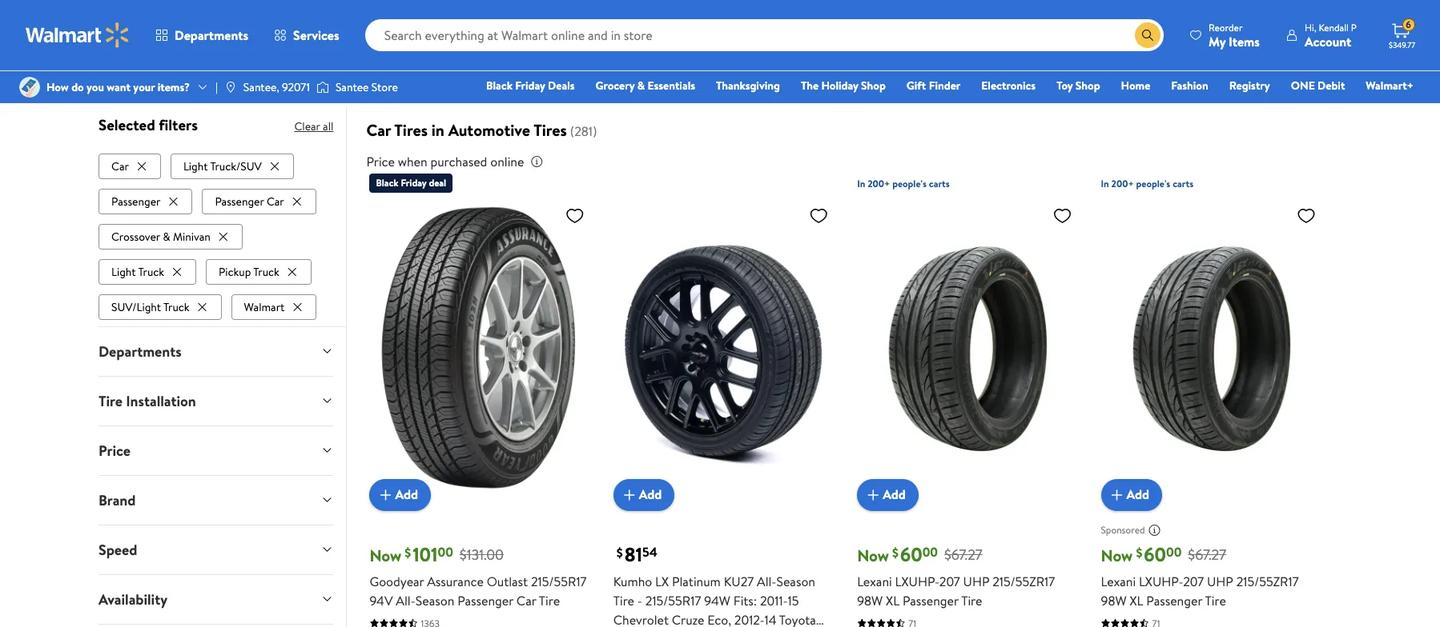 Task type: vqa. For each thing, say whether or not it's contained in the screenshot.
6 $349.77
yes



Task type: describe. For each thing, give the bounding box(es) containing it.
tires
[[224, 59, 252, 79]]

 image for santee store
[[316, 79, 329, 95]]

lexani lxuhp-207 uhp 215/55zr17 98w xl passenger tire image for first the add button from right
[[1101, 200, 1322, 499]]

hi,
[[1305, 20, 1316, 34]]

1 vertical spatial departments button
[[86, 327, 346, 376]]

2012-
[[734, 612, 765, 628]]

santee,
[[243, 79, 279, 95]]

minivan
[[173, 229, 211, 245]]

automotive
[[448, 119, 530, 141]]

gift finder link
[[899, 77, 968, 95]]

3 add button from the left
[[857, 480, 919, 512]]

kumho
[[613, 573, 652, 591]]

98w for first the add button from right
[[1101, 592, 1127, 610]]

friday for deal
[[401, 176, 427, 190]]

availability
[[99, 590, 168, 610]]

mirai
[[287, 34, 330, 61]]

2 shop from the left
[[1076, 78, 1100, 94]]

light truck
[[111, 264, 164, 280]]

2 now $ 60 00 $67.27 lexani lxuhp-207 uhp 215/55zr17 98w xl passenger tire from the left
[[1101, 541, 1299, 610]]

1 add button from the left
[[370, 480, 431, 512]]

legal information image
[[531, 155, 543, 168]]

walmart image
[[26, 22, 130, 48]]

people's for first the add button from right
[[1136, 177, 1171, 191]]

$ inside $ 81 54
[[617, 545, 623, 562]]

goodyear
[[370, 573, 424, 591]]

thanksgiving
[[716, 78, 780, 94]]

xl for first the add button from right
[[1130, 592, 1143, 610]]

brand tab
[[86, 476, 346, 525]]

change
[[1278, 50, 1316, 66]]

200+ for second add to cart icon from right
[[868, 177, 890, 191]]

ku27
[[724, 573, 754, 591]]

92071
[[282, 79, 310, 95]]

these
[[185, 59, 221, 79]]

light truck button
[[99, 259, 196, 285]]

suv/light truck button
[[99, 295, 222, 320]]

now for 3rd add to cart icon from the left
[[1101, 545, 1133, 567]]

availability button
[[86, 576, 346, 625]]

car button
[[99, 154, 161, 179]]

clear all button
[[294, 114, 334, 139]]

add to favorites list, lexani lxuhp-207 uhp 215/55zr17 98w xl passenger tire image for third the add button from the left
[[1053, 206, 1072, 226]]

all
[[323, 119, 334, 135]]

search icon image
[[1141, 29, 1154, 42]]

tire installation button
[[86, 377, 346, 426]]

toy shop link
[[1049, 77, 1107, 95]]

brand
[[99, 491, 136, 511]]

grocery & essentials link
[[588, 77, 702, 95]]

assurance
[[427, 573, 484, 591]]

98w for third the add button from the left
[[857, 592, 883, 610]]

electronics
[[981, 78, 1036, 94]]

sponsored
[[1101, 524, 1145, 538]]

tire inside dropdown button
[[99, 392, 123, 412]]

good
[[289, 59, 321, 79]]

reorder
[[1209, 20, 1243, 34]]

add to favorites list, goodyear assurance outlast 215/55r17 94v all-season passenger car tire image
[[565, 206, 585, 226]]

$ inside now $ 101 00 $131.00 goodyear assurance outlast 215/55r17 94v all-season passenger car tire
[[405, 545, 411, 562]]

200+ for 3rd add to cart icon from the left
[[1111, 177, 1134, 191]]

kumho lx platinum ku27 all-season tire - 215/55r17 94w fits: 2011-15 chevrolet cruze eco, 2012-14 toyo
[[613, 573, 816, 628]]

add for add to cart image
[[639, 487, 662, 504]]

brand button
[[86, 476, 346, 525]]

truck for light truck
[[138, 264, 164, 280]]

season inside kumho lx platinum ku27 all-season tire - 215/55r17 94w fits: 2011-15 chevrolet cruze eco, 2012-14 toyo
[[777, 573, 815, 591]]

services
[[293, 26, 339, 44]]

platinum
[[672, 573, 721, 591]]

home link
[[1114, 77, 1158, 95]]

2 add button from the left
[[613, 480, 675, 512]]

lxuhp- for first the add button from right
[[1139, 573, 1183, 591]]

uhp for third the add button from the left
[[963, 573, 990, 591]]

black for black friday deals
[[486, 78, 513, 94]]

fits:
[[733, 592, 757, 610]]

pickup truck list item
[[206, 256, 315, 285]]

suv/light
[[111, 299, 161, 315]]

3 $ from the left
[[892, 545, 899, 562]]

tire installation tab
[[86, 377, 346, 426]]

& for crossover
[[163, 229, 170, 245]]

2017 toyota mirai | tire size: 215/55r17 93v these tires are a good fit
[[185, 34, 494, 79]]

00 for third the add button from the left
[[922, 544, 938, 562]]

Walmart Site-Wide search field
[[365, 19, 1164, 51]]

the holiday shop
[[801, 78, 886, 94]]

purchased
[[431, 153, 487, 171]]

now for 1st add to cart icon from left
[[370, 545, 401, 567]]

xl for third the add button from the left
[[886, 592, 900, 610]]

santee store
[[336, 79, 398, 95]]

clear
[[294, 119, 320, 135]]

$67.27 for third the add button from the left
[[944, 546, 983, 566]]

gift finder
[[907, 78, 961, 94]]

in
[[432, 119, 444, 141]]

light truck list item
[[99, 256, 200, 285]]

1 215/55zr17 from the left
[[993, 573, 1055, 591]]

change button
[[1266, 45, 1329, 71]]

chevrolet
[[613, 612, 669, 628]]

grocery
[[596, 78, 635, 94]]

lexani for 3rd add to cart icon from the left
[[1101, 573, 1136, 591]]

14
[[765, 612, 777, 628]]

departments tab
[[86, 327, 346, 376]]

add for 3rd add to cart icon from the left
[[1127, 487, 1150, 504]]

electronics link
[[974, 77, 1043, 95]]

black friday deals
[[486, 78, 575, 94]]

| inside 2017 toyota mirai | tire size: 215/55r17 93v these tires are a good fit
[[337, 38, 340, 58]]

price button
[[86, 427, 346, 476]]

debit
[[1318, 78, 1345, 94]]

passenger inside passenger button
[[111, 194, 161, 210]]

Search search field
[[365, 19, 1164, 51]]

price for price
[[99, 441, 130, 461]]

services button
[[261, 16, 352, 54]]

now for second add to cart icon from right
[[857, 545, 889, 567]]

walmart button
[[231, 295, 317, 320]]

black friday deals link
[[479, 77, 582, 95]]

light for light truck
[[111, 264, 136, 280]]

how do you want your items?
[[46, 79, 190, 95]]

1 carts from the left
[[929, 177, 950, 191]]

passenger list item
[[99, 186, 196, 214]]

(281)
[[570, 123, 597, 140]]

94v
[[370, 592, 393, 610]]

fit
[[324, 59, 338, 79]]

size:
[[373, 38, 400, 58]]

santee, 92071
[[243, 79, 310, 95]]

outlast
[[487, 573, 528, 591]]

black friday deal
[[376, 176, 446, 190]]

black for black friday deal
[[376, 176, 399, 190]]

toy shop
[[1057, 78, 1100, 94]]

0 horizontal spatial |
[[215, 79, 218, 95]]

filters
[[159, 115, 198, 135]]

car,truck,van image
[[111, 31, 166, 85]]

tire inside kumho lx platinum ku27 all-season tire - 215/55r17 94w fits: 2011-15 chevrolet cruze eco, 2012-14 toyo
[[613, 592, 634, 610]]

car down store
[[366, 119, 391, 141]]

-
[[637, 592, 642, 610]]

6
[[1406, 18, 1411, 31]]

tire inside 2017 toyota mirai | tire size: 215/55r17 93v these tires are a good fit
[[346, 38, 370, 58]]

lxuhp- for third the add button from the left
[[895, 573, 939, 591]]

a
[[279, 59, 285, 79]]

215/55r17 for 101
[[531, 573, 587, 591]]

tire inside now $ 101 00 $131.00 goodyear assurance outlast 215/55r17 94v all-season passenger car tire
[[539, 592, 560, 610]]

truck for suv/light truck
[[163, 299, 190, 315]]

toyota
[[227, 34, 283, 61]]



Task type: locate. For each thing, give the bounding box(es) containing it.
in
[[857, 177, 865, 191], [1101, 177, 1109, 191]]

light left truck/suv
[[183, 158, 208, 174]]

cruze
[[672, 612, 704, 628]]

walmart+
[[1366, 78, 1414, 94]]

1 vertical spatial light
[[111, 264, 136, 280]]

2 200+ from the left
[[1111, 177, 1134, 191]]

0 horizontal spatial 200+
[[868, 177, 890, 191]]

$67.27 for first the add button from right
[[1188, 546, 1226, 566]]

$131.00
[[460, 546, 504, 566]]

1 add to cart image from the left
[[376, 486, 395, 505]]

passenger for first the add button from right's lexani lxuhp-207 uhp 215/55zr17 98w xl passenger tire image
[[1147, 592, 1202, 610]]

friday inside black friday deals "link"
[[515, 78, 545, 94]]

1 horizontal spatial people's
[[1136, 177, 1171, 191]]

& inside button
[[163, 229, 170, 245]]

0 vertical spatial 215/55r17
[[403, 38, 466, 58]]

shop
[[861, 78, 886, 94], [1076, 78, 1100, 94]]

light for light truck/suv
[[183, 158, 208, 174]]

1 horizontal spatial in
[[1101, 177, 1109, 191]]

home
[[1121, 78, 1150, 94]]

truck for pickup truck
[[253, 264, 279, 280]]

1 in 200+ people's carts from the left
[[857, 177, 950, 191]]

94w
[[704, 592, 730, 610]]

car down light truck/suv list item
[[267, 194, 284, 210]]

1 horizontal spatial 215/55zr17
[[1236, 573, 1299, 591]]

2 uhp from the left
[[1207, 573, 1233, 591]]

1 horizontal spatial lexani lxuhp-207 uhp 215/55zr17 98w xl passenger tire image
[[1101, 200, 1322, 499]]

0 horizontal spatial 207
[[939, 573, 960, 591]]

60 for third the add button from the left
[[900, 541, 922, 568]]

1 98w from the left
[[857, 592, 883, 610]]

1 now $ 60 00 $67.27 lexani lxuhp-207 uhp 215/55zr17 98w xl passenger tire from the left
[[857, 541, 1055, 610]]

3 00 from the left
[[1166, 544, 1182, 562]]

54
[[642, 544, 657, 562]]

0 horizontal spatial shop
[[861, 78, 886, 94]]

0 horizontal spatial 60
[[900, 541, 922, 568]]

| down these
[[215, 79, 218, 95]]

price left when
[[366, 153, 395, 171]]

passenger inside passenger car button
[[215, 194, 264, 210]]

0 horizontal spatial lexani
[[857, 573, 892, 591]]

0 horizontal spatial season
[[416, 592, 454, 610]]

1 horizontal spatial price
[[366, 153, 395, 171]]

list
[[99, 150, 334, 320]]

goodyear assurance outlast 215/55r17 94v all-season passenger car tire image
[[370, 200, 591, 499]]

speed
[[99, 540, 137, 561]]

add to favorites list, kumho lx platinum ku27 all-season tire - 215/55r17 94w fits: 2011-15 chevrolet cruze eco, 2012-14 toyota camry hybrid xle image
[[809, 206, 828, 226]]

1 lexani from the left
[[857, 573, 892, 591]]

items
[[1229, 32, 1260, 50]]

all- inside kumho lx platinum ku27 all-season tire - 215/55r17 94w fits: 2011-15 chevrolet cruze eco, 2012-14 toyo
[[757, 573, 777, 591]]

1 horizontal spatial 207
[[1183, 573, 1204, 591]]

all- down goodyear
[[396, 592, 416, 610]]

0 horizontal spatial now
[[370, 545, 401, 567]]

0 vertical spatial departments button
[[143, 16, 261, 54]]

reorder my items
[[1209, 20, 1260, 50]]

1 horizontal spatial tires
[[534, 119, 567, 141]]

gift
[[907, 78, 926, 94]]

1 tires from the left
[[394, 119, 428, 141]]

departments up these
[[175, 26, 248, 44]]

how
[[46, 79, 69, 95]]

1 vertical spatial friday
[[401, 176, 427, 190]]

tires
[[394, 119, 428, 141], [534, 119, 567, 141]]

passenger for goodyear assurance outlast 215/55r17 94v all-season passenger car tire image
[[457, 592, 513, 610]]

departments button up these
[[143, 16, 261, 54]]

season down assurance
[[416, 592, 454, 610]]

in for third the add button from the left
[[857, 177, 865, 191]]

1 horizontal spatial add to favorites list, lexani lxuhp-207 uhp 215/55zr17 98w xl passenger tire image
[[1297, 206, 1316, 226]]

1 now from the left
[[370, 545, 401, 567]]

light truck/suv
[[183, 158, 262, 174]]

0 horizontal spatial lexani lxuhp-207 uhp 215/55zr17 98w xl passenger tire image
[[857, 200, 1079, 499]]

pickup truck button
[[206, 259, 311, 285]]

1 horizontal spatial black
[[486, 78, 513, 94]]

0 horizontal spatial &
[[163, 229, 170, 245]]

car inside button
[[267, 194, 284, 210]]

0 vertical spatial season
[[777, 573, 815, 591]]

1 00 from the left
[[438, 544, 453, 562]]

2 people's from the left
[[1136, 177, 1171, 191]]

crossover & minivan
[[111, 229, 211, 245]]

thanksgiving link
[[709, 77, 787, 95]]

1 horizontal spatial  image
[[316, 79, 329, 95]]

online
[[490, 153, 524, 171]]

carts
[[929, 177, 950, 191], [1173, 177, 1194, 191]]

in 200+ people's carts for third the add button from the left's lexani lxuhp-207 uhp 215/55zr17 98w xl passenger tire image
[[857, 177, 950, 191]]

0 horizontal spatial now $ 60 00 $67.27 lexani lxuhp-207 uhp 215/55zr17 98w xl passenger tire
[[857, 541, 1055, 610]]

3 add to cart image from the left
[[1107, 486, 1127, 505]]

you
[[87, 79, 104, 95]]

207 for third the add button from the left
[[939, 573, 960, 591]]

price inside price dropdown button
[[99, 441, 130, 461]]

kumho lx platinum ku27 all-season tire - 215/55r17 94w fits: 2011-15 chevrolet cruze eco, 2012-14 toyota camry hybrid xle image
[[613, 200, 835, 499]]

2 horizontal spatial 215/55r17
[[645, 592, 701, 610]]

2 60 from the left
[[1144, 541, 1166, 568]]

now
[[370, 545, 401, 567], [857, 545, 889, 567], [1101, 545, 1133, 567]]

want
[[107, 79, 131, 95]]

1 horizontal spatial |
[[337, 38, 340, 58]]

2 00 from the left
[[922, 544, 938, 562]]

1 horizontal spatial 200+
[[1111, 177, 1134, 191]]

207
[[939, 573, 960, 591], [1183, 573, 1204, 591]]

truck/suv
[[210, 158, 262, 174]]

shop right "toy"
[[1076, 78, 1100, 94]]

car list item
[[99, 150, 164, 179]]

0 vertical spatial price
[[366, 153, 395, 171]]

215/55r17 for platinum
[[645, 592, 701, 610]]

0 horizontal spatial all-
[[396, 592, 416, 610]]

lexani
[[857, 573, 892, 591], [1101, 573, 1136, 591]]

uhp for first the add button from right
[[1207, 573, 1233, 591]]

car down selected
[[111, 158, 129, 174]]

1 horizontal spatial now $ 60 00 $67.27 lexani lxuhp-207 uhp 215/55zr17 98w xl passenger tire
[[1101, 541, 1299, 610]]

& right grocery
[[637, 78, 645, 94]]

2 horizontal spatial add to cart image
[[1107, 486, 1127, 505]]

tire installation
[[99, 392, 196, 412]]

1 horizontal spatial shop
[[1076, 78, 1100, 94]]

 image
[[19, 77, 40, 98], [316, 79, 329, 95]]

1 horizontal spatial $67.27
[[1188, 546, 1226, 566]]

friday for deals
[[515, 78, 545, 94]]

2 lexani from the left
[[1101, 573, 1136, 591]]

add for second add to cart icon from right
[[883, 487, 906, 504]]

add button
[[370, 480, 431, 512], [613, 480, 675, 512], [857, 480, 919, 512], [1101, 480, 1162, 512]]

add for 1st add to cart icon from left
[[395, 487, 418, 504]]

207 for first the add button from right
[[1183, 573, 1204, 591]]

0 horizontal spatial tires
[[394, 119, 428, 141]]

now $ 101 00 $131.00 goodyear assurance outlast 215/55r17 94v all-season passenger car tire
[[370, 541, 587, 610]]

1 horizontal spatial in 200+ people's carts
[[1101, 177, 1194, 191]]

60 for first the add button from right
[[1144, 541, 1166, 568]]

1 horizontal spatial carts
[[1173, 177, 1194, 191]]

00 inside now $ 101 00 $131.00 goodyear assurance outlast 215/55r17 94v all-season passenger car tire
[[438, 544, 453, 562]]

2 vertical spatial 215/55r17
[[645, 592, 701, 610]]

list containing car
[[99, 150, 334, 320]]

add to cart image
[[376, 486, 395, 505], [864, 486, 883, 505], [1107, 486, 1127, 505]]

2 lexani lxuhp-207 uhp 215/55zr17 98w xl passenger tire image from the left
[[1101, 200, 1322, 499]]

lexani lxuhp-207 uhp 215/55zr17 98w xl passenger tire image for third the add button from the left
[[857, 200, 1079, 499]]

 image
[[224, 81, 237, 94]]

215/55r17 right outlast
[[531, 573, 587, 591]]

1 horizontal spatial lexani
[[1101, 573, 1136, 591]]

availability tab
[[86, 576, 346, 625]]

light truck/suv list item
[[171, 150, 297, 179]]

departments button up 'tire installation' tab
[[86, 327, 346, 376]]

2 98w from the left
[[1101, 592, 1127, 610]]

00 for 4th the add button from the right
[[438, 544, 453, 562]]

truck inside 'button'
[[138, 264, 164, 280]]

2 now from the left
[[857, 545, 889, 567]]

3 add from the left
[[883, 487, 906, 504]]

0 horizontal spatial add to favorites list, lexani lxuhp-207 uhp 215/55zr17 98w xl passenger tire image
[[1053, 206, 1072, 226]]

truck inside "button"
[[253, 264, 279, 280]]

crossover & minivan list item
[[99, 221, 246, 250]]

1 horizontal spatial 98w
[[1101, 592, 1127, 610]]

215/55r17 inside kumho lx platinum ku27 all-season tire - 215/55r17 94w fits: 2011-15 chevrolet cruze eco, 2012-14 toyo
[[645, 592, 701, 610]]

0 horizontal spatial people's
[[892, 177, 927, 191]]

price up brand
[[99, 441, 130, 461]]

215/55r17 inside 2017 toyota mirai | tire size: 215/55r17 93v these tires are a good fit
[[403, 38, 466, 58]]

0 horizontal spatial friday
[[401, 176, 427, 190]]

1 horizontal spatial &
[[637, 78, 645, 94]]

tires left in
[[394, 119, 428, 141]]

0 vertical spatial light
[[183, 158, 208, 174]]

0 horizontal spatial in 200+ people's carts
[[857, 177, 950, 191]]

2 add to favorites list, lexani lxuhp-207 uhp 215/55zr17 98w xl passenger tire image from the left
[[1297, 206, 1316, 226]]

shop right holiday
[[861, 78, 886, 94]]

2 add from the left
[[639, 487, 662, 504]]

all- up 2011-
[[757, 573, 777, 591]]

 image left the how
[[19, 77, 40, 98]]

in for first the add button from right
[[1101, 177, 1109, 191]]

0 vertical spatial |
[[337, 38, 340, 58]]

registry link
[[1222, 77, 1277, 95]]

0 horizontal spatial uhp
[[963, 573, 990, 591]]

98w down sponsored
[[1101, 592, 1127, 610]]

black inside "link"
[[486, 78, 513, 94]]

2 215/55zr17 from the left
[[1236, 573, 1299, 591]]

215/55r17 down lx
[[645, 592, 701, 610]]

speed button
[[86, 526, 346, 575]]

& for grocery
[[637, 78, 645, 94]]

2 carts from the left
[[1173, 177, 1194, 191]]

1 60 from the left
[[900, 541, 922, 568]]

selected
[[99, 115, 155, 135]]

1 horizontal spatial 215/55r17
[[531, 573, 587, 591]]

1 vertical spatial all-
[[396, 592, 416, 610]]

1 lexani lxuhp-207 uhp 215/55zr17 98w xl passenger tire image from the left
[[857, 200, 1079, 499]]

departments down suv/light
[[99, 342, 182, 362]]

1 horizontal spatial light
[[183, 158, 208, 174]]

00 for first the add button from right
[[1166, 544, 1182, 562]]

$349.77
[[1389, 39, 1416, 50]]

truck right pickup in the left top of the page
[[253, 264, 279, 280]]

1 in from the left
[[857, 177, 865, 191]]

in 200+ people's carts
[[857, 177, 950, 191], [1101, 177, 1194, 191]]

deal
[[429, 176, 446, 190]]

81
[[625, 541, 642, 568]]

toy
[[1057, 78, 1073, 94]]

price tab
[[86, 427, 346, 476]]

truck up suv/light truck list item
[[138, 264, 164, 280]]

1 uhp from the left
[[963, 573, 990, 591]]

1 200+ from the left
[[868, 177, 890, 191]]

$
[[405, 545, 411, 562], [617, 545, 623, 562], [892, 545, 899, 562], [1136, 545, 1142, 562]]

2 horizontal spatial 00
[[1166, 544, 1182, 562]]

car down outlast
[[517, 592, 536, 610]]

1 horizontal spatial friday
[[515, 78, 545, 94]]

light down crossover
[[111, 264, 136, 280]]

passenger car
[[215, 194, 284, 210]]

& inside "link"
[[637, 78, 645, 94]]

1 xl from the left
[[886, 592, 900, 610]]

departments inside tab
[[99, 342, 182, 362]]

 image for how do you want your items?
[[19, 77, 40, 98]]

lx
[[655, 573, 669, 591]]

passenger inside now $ 101 00 $131.00 goodyear assurance outlast 215/55r17 94v all-season passenger car tire
[[457, 592, 513, 610]]

add to favorites list, lexani lxuhp-207 uhp 215/55zr17 98w xl passenger tire image for first the add button from right
[[1297, 206, 1316, 226]]

0 vertical spatial black
[[486, 78, 513, 94]]

1 $ from the left
[[405, 545, 411, 562]]

1 horizontal spatial season
[[777, 573, 815, 591]]

season inside now $ 101 00 $131.00 goodyear assurance outlast 215/55r17 94v all-season passenger car tire
[[416, 592, 454, 610]]

4 $ from the left
[[1136, 545, 1142, 562]]

1 horizontal spatial 00
[[922, 544, 938, 562]]

light inside 'button'
[[183, 158, 208, 174]]

2 $ from the left
[[617, 545, 623, 562]]

200+
[[868, 177, 890, 191], [1111, 177, 1134, 191]]

price when purchased online
[[366, 153, 524, 171]]

departments
[[175, 26, 248, 44], [99, 342, 182, 362]]

1 vertical spatial &
[[163, 229, 170, 245]]

1 lxuhp- from the left
[[895, 573, 939, 591]]

ad disclaimer and feedback for ingridsponsoredproducts image
[[1148, 524, 1161, 537]]

santee
[[336, 79, 369, 95]]

0 horizontal spatial add to cart image
[[376, 486, 395, 505]]

1 vertical spatial 215/55r17
[[531, 573, 587, 591]]

1 207 from the left
[[939, 573, 960, 591]]

speed tab
[[86, 526, 346, 575]]

98w right 15
[[857, 592, 883, 610]]

passenger car list item
[[202, 186, 319, 214]]

the holiday shop link
[[794, 77, 893, 95]]

1 horizontal spatial xl
[[1130, 592, 1143, 610]]

2 add to cart image from the left
[[864, 486, 883, 505]]

add to favorites list, lexani lxuhp-207 uhp 215/55zr17 98w xl passenger tire image
[[1053, 206, 1072, 226], [1297, 206, 1316, 226]]

 image down the 'fit'
[[316, 79, 329, 95]]

eco,
[[708, 612, 731, 628]]

| up the 'fit'
[[337, 38, 340, 58]]

1 vertical spatial departments
[[99, 342, 182, 362]]

2 tires from the left
[[534, 119, 567, 141]]

tires left the (281)
[[534, 119, 567, 141]]

one debit link
[[1284, 77, 1352, 95]]

1 horizontal spatial uhp
[[1207, 573, 1233, 591]]

0 horizontal spatial light
[[111, 264, 136, 280]]

1 vertical spatial black
[[376, 176, 399, 190]]

crossover & minivan button
[[99, 224, 243, 250]]

passenger for third the add button from the left's lexani lxuhp-207 uhp 215/55zr17 98w xl passenger tire image
[[903, 592, 959, 610]]

2 in 200+ people's carts from the left
[[1101, 177, 1194, 191]]

friday down when
[[401, 176, 427, 190]]

suv/light truck
[[111, 299, 190, 315]]

car inside now $ 101 00 $131.00 goodyear assurance outlast 215/55r17 94v all-season passenger car tire
[[517, 592, 536, 610]]

1 horizontal spatial lxuhp-
[[1139, 573, 1183, 591]]

1 horizontal spatial now
[[857, 545, 889, 567]]

add to cart image
[[620, 486, 639, 505]]

0 vertical spatial &
[[637, 78, 645, 94]]

light
[[183, 158, 208, 174], [111, 264, 136, 280]]

passenger car button
[[202, 189, 316, 214]]

truck right suv/light
[[163, 299, 190, 315]]

2 in from the left
[[1101, 177, 1109, 191]]

0 horizontal spatial 215/55zr17
[[993, 573, 1055, 591]]

2 $67.27 from the left
[[1188, 546, 1226, 566]]

0 horizontal spatial xl
[[886, 592, 900, 610]]

0 horizontal spatial 98w
[[857, 592, 883, 610]]

friday left "deals"
[[515, 78, 545, 94]]

when
[[398, 153, 427, 171]]

in 200+ people's carts for first the add button from right's lexani lxuhp-207 uhp 215/55zr17 98w xl passenger tire image
[[1101, 177, 1194, 191]]

kendall
[[1319, 20, 1349, 34]]

1 shop from the left
[[861, 78, 886, 94]]

2 lxuhp- from the left
[[1139, 573, 1183, 591]]

4 add button from the left
[[1101, 480, 1162, 512]]

0 horizontal spatial carts
[[929, 177, 950, 191]]

215/55r17 left 93v
[[403, 38, 466, 58]]

1 add from the left
[[395, 487, 418, 504]]

1 horizontal spatial add to cart image
[[864, 486, 883, 505]]

0 vertical spatial departments
[[175, 26, 248, 44]]

0 vertical spatial friday
[[515, 78, 545, 94]]

account
[[1305, 32, 1351, 50]]

my
[[1209, 32, 1226, 50]]

1 people's from the left
[[892, 177, 927, 191]]

1 vertical spatial |
[[215, 79, 218, 95]]

season up 15
[[777, 573, 815, 591]]

0 horizontal spatial lxuhp-
[[895, 573, 939, 591]]

price for price when purchased online
[[366, 153, 395, 171]]

light inside 'button'
[[111, 264, 136, 280]]

1 $67.27 from the left
[[944, 546, 983, 566]]

black down 93v
[[486, 78, 513, 94]]

3 now from the left
[[1101, 545, 1133, 567]]

1 horizontal spatial all-
[[757, 573, 777, 591]]

tire
[[346, 38, 370, 58], [99, 392, 123, 412], [539, 592, 560, 610], [613, 592, 634, 610], [961, 592, 982, 610], [1205, 592, 1226, 610]]

uhp
[[963, 573, 990, 591], [1207, 573, 1233, 591]]

0 vertical spatial all-
[[757, 573, 777, 591]]

price
[[366, 153, 395, 171], [99, 441, 130, 461]]

car tires in automotive tires (281)
[[366, 119, 597, 141]]

applied filters section element
[[99, 115, 198, 135]]

departments button
[[143, 16, 261, 54], [86, 327, 346, 376]]

$ 81 54
[[617, 541, 657, 568]]

selected filters
[[99, 115, 198, 135]]

one
[[1291, 78, 1315, 94]]

1 add to favorites list, lexani lxuhp-207 uhp 215/55zr17 98w xl passenger tire image from the left
[[1053, 206, 1072, 226]]

& left minivan
[[163, 229, 170, 245]]

2 xl from the left
[[1130, 592, 1143, 610]]

car inside "button"
[[111, 158, 129, 174]]

light truck/suv button
[[171, 154, 294, 179]]

2 horizontal spatial now
[[1101, 545, 1133, 567]]

tab
[[86, 625, 346, 628]]

0 horizontal spatial  image
[[19, 77, 40, 98]]

215/55r17 inside now $ 101 00 $131.00 goodyear assurance outlast 215/55r17 94v all-season passenger car tire
[[531, 573, 587, 591]]

all- inside now $ 101 00 $131.00 goodyear assurance outlast 215/55r17 94v all-season passenger car tire
[[396, 592, 416, 610]]

0 horizontal spatial 215/55r17
[[403, 38, 466, 58]]

0 horizontal spatial black
[[376, 176, 399, 190]]

season
[[777, 573, 815, 591], [416, 592, 454, 610]]

black down when
[[376, 176, 399, 190]]

pickup
[[219, 264, 251, 280]]

1 vertical spatial price
[[99, 441, 130, 461]]

lexani for second add to cart icon from right
[[857, 573, 892, 591]]

truck inside button
[[163, 299, 190, 315]]

2 207 from the left
[[1183, 573, 1204, 591]]

4 add from the left
[[1127, 487, 1150, 504]]

0 horizontal spatial price
[[99, 441, 130, 461]]

walmart list item
[[231, 291, 320, 320]]

0 horizontal spatial $67.27
[[944, 546, 983, 566]]

6 $349.77
[[1389, 18, 1416, 50]]

0 horizontal spatial 00
[[438, 544, 453, 562]]

1 vertical spatial season
[[416, 592, 454, 610]]

93v
[[469, 38, 494, 58]]

suv/light truck list item
[[99, 291, 225, 320]]

now inside now $ 101 00 $131.00 goodyear assurance outlast 215/55r17 94v all-season passenger car tire
[[370, 545, 401, 567]]

registry
[[1229, 78, 1270, 94]]

people's for third the add button from the left
[[892, 177, 927, 191]]

p
[[1351, 20, 1357, 34]]

1 horizontal spatial 60
[[1144, 541, 1166, 568]]

clear all
[[294, 119, 334, 135]]

0 horizontal spatial in
[[857, 177, 865, 191]]

lexani lxuhp-207 uhp 215/55zr17 98w xl passenger tire image
[[857, 200, 1079, 499], [1101, 200, 1322, 499]]



